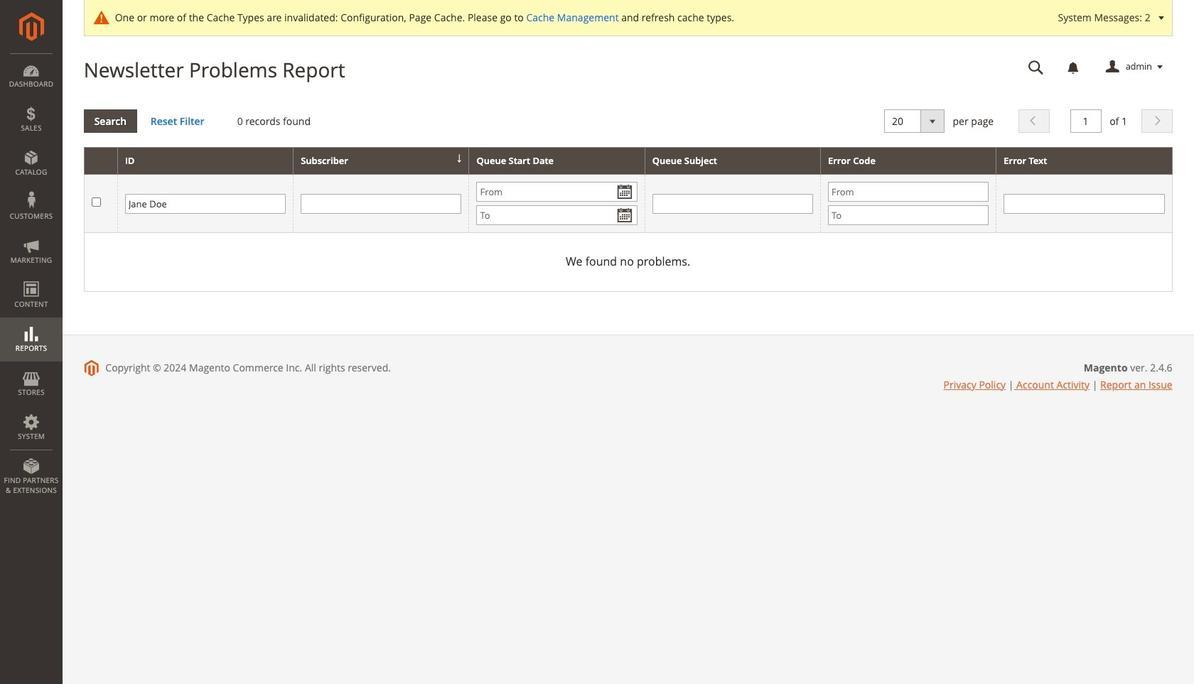 Task type: describe. For each thing, give the bounding box(es) containing it.
from text field for to text field
[[828, 182, 989, 202]]

from text field for to text box on the top of page
[[477, 182, 638, 202]]



Task type: locate. For each thing, give the bounding box(es) containing it.
To text field
[[828, 206, 989, 226]]

magento admin panel image
[[19, 12, 44, 41]]

from text field up to text field
[[828, 182, 989, 202]]

To text field
[[477, 206, 638, 226]]

None checkbox
[[91, 198, 101, 207]]

0 horizontal spatial from text field
[[477, 182, 638, 202]]

1 horizontal spatial from text field
[[828, 182, 989, 202]]

None text field
[[125, 194, 286, 214], [652, 194, 813, 214], [125, 194, 286, 214], [652, 194, 813, 214]]

2 from text field from the left
[[828, 182, 989, 202]]

From text field
[[477, 182, 638, 202], [828, 182, 989, 202]]

from text field up to text box on the top of page
[[477, 182, 638, 202]]

menu bar
[[0, 53, 63, 503]]

1 from text field from the left
[[477, 182, 638, 202]]

None text field
[[1019, 55, 1054, 80], [1070, 109, 1102, 133], [301, 194, 462, 214], [1004, 194, 1165, 214], [1019, 55, 1054, 80], [1070, 109, 1102, 133], [301, 194, 462, 214], [1004, 194, 1165, 214]]



